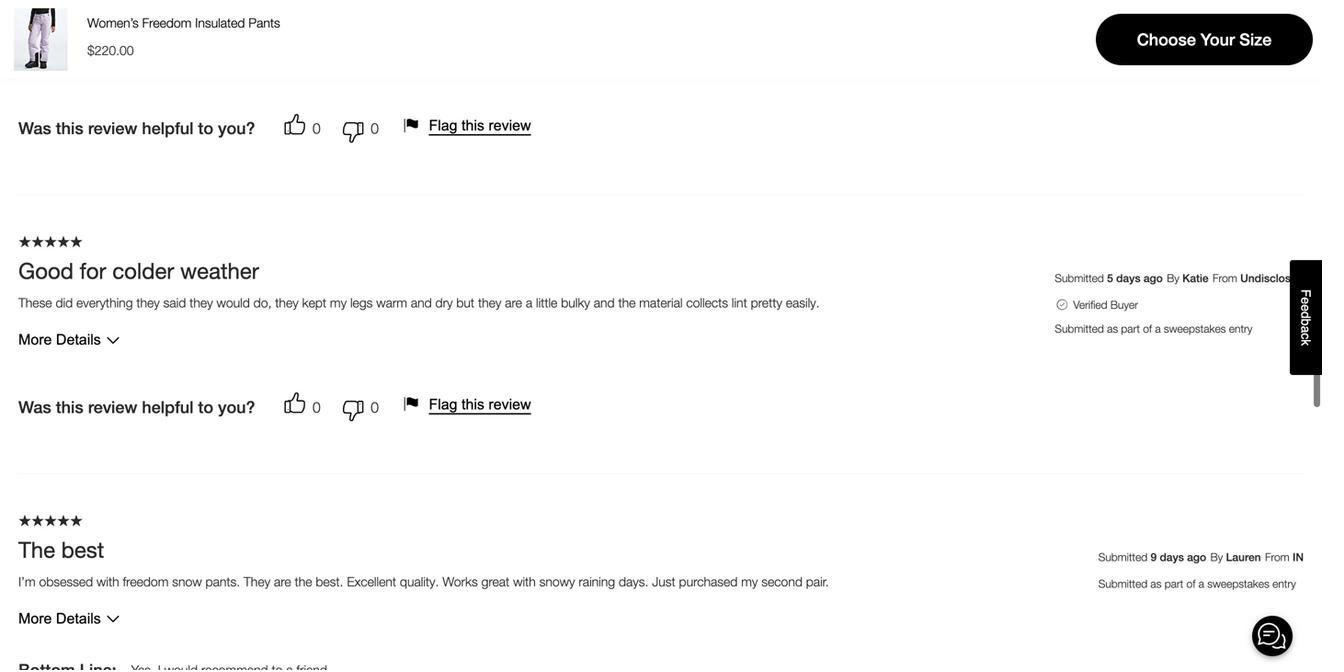 Task type: vqa. For each thing, say whether or not it's contained in the screenshot.
topmost the Submitted as part of a sweepstakes entry
yes



Task type: describe. For each thing, give the bounding box(es) containing it.
choose your size button
[[1096, 14, 1314, 65]]

0 vertical spatial submitted as part of a sweepstakes entry
[[1052, 44, 1250, 57]]

2 in from the left
[[683, 17, 692, 32]]

0 vertical spatial my
[[330, 295, 347, 311]]

warm
[[376, 295, 407, 311]]

1 in from the left
[[347, 17, 356, 32]]

pants.
[[206, 574, 240, 590]]

material
[[640, 295, 683, 311]]

choose
[[1138, 30, 1197, 49]]

best
[[61, 537, 104, 563]]

pretty
[[751, 295, 783, 311]]

2 vertical spatial part
[[1165, 578, 1184, 590]]

choose your size
[[1138, 30, 1272, 49]]

0 vertical spatial verified buyer
[[1070, 20, 1135, 33]]

1 flag this review button from the top
[[401, 115, 539, 137]]

obsessed
[[39, 574, 93, 590]]

2 vertical spatial to
[[198, 398, 213, 417]]

these did everything they said they would do, they kept my legs warm and dry but they are a little bulky and the material collects lint pretty easily.
[[18, 295, 820, 311]]

1 size from the left
[[304, 17, 326, 32]]

5
[[1108, 272, 1114, 285]]

days.
[[619, 574, 649, 590]]

$220.00
[[87, 43, 134, 58]]

a down submitted 5 days ago by katie from undisclosed on the top right of page
[[1156, 323, 1161, 335]]

waist
[[381, 17, 410, 32]]

from
[[413, 17, 438, 32]]

but
[[457, 295, 475, 311]]

more details button for best
[[18, 607, 125, 631]]

snowy
[[540, 574, 575, 590]]

2 vertical spatial of
[[1187, 578, 1196, 590]]

would
[[217, 295, 250, 311]]

then
[[557, 17, 581, 32]]

0 horizontal spatial did
[[56, 295, 73, 311]]

3 they from the left
[[275, 295, 299, 311]]

0 vertical spatial part
[[1118, 44, 1137, 57]]

i
[[233, 17, 236, 32]]

collects
[[687, 295, 728, 311]]

1 vertical spatial of
[[1144, 323, 1153, 335]]

2 they from the left
[[190, 295, 213, 311]]

quality.
[[400, 574, 439, 590]]

submitted 5 days ago by katie from undisclosed
[[1055, 272, 1304, 285]]

the best
[[18, 537, 104, 563]]

2 vertical spatial sweepstakes
[[1208, 578, 1270, 590]]

legs
[[350, 295, 373, 311]]

great
[[482, 574, 510, 590]]

1 with from the left
[[97, 574, 119, 590]]

0 vertical spatial entry
[[1226, 44, 1250, 57]]

best.
[[316, 574, 344, 590]]

2 horizontal spatial and
[[594, 295, 615, 311]]

2 flag this review button from the top
[[401, 393, 539, 416]]

1 vertical spatial part
[[1122, 323, 1140, 335]]

pair.
[[806, 574, 829, 590]]

2 vertical spatial entry
[[1273, 578, 1297, 590]]

do,
[[254, 295, 272, 311]]

katie
[[1183, 272, 1209, 285]]

women's freedom insulated pants
[[87, 15, 280, 30]]

these
[[18, 295, 52, 311]]

0 vertical spatial verified
[[1070, 20, 1105, 33]]

said
[[163, 295, 186, 311]]

as down 9
[[1151, 578, 1162, 590]]

for
[[80, 258, 106, 284]]

0 horizontal spatial dry
[[58, 17, 76, 32]]

colder
[[112, 258, 174, 284]]

weather
[[180, 258, 259, 284]]

women's
[[87, 15, 139, 30]]

lauren
[[1227, 551, 1262, 564]]

in
[[1293, 551, 1304, 564]]

normal
[[442, 17, 480, 32]]

c
[[1299, 333, 1314, 340]]

as right just
[[154, 17, 167, 32]]

raining
[[579, 574, 615, 590]]

b
[[1299, 319, 1314, 326]]

meant
[[585, 17, 620, 32]]

0 vertical spatial did
[[239, 17, 256, 32]]

1 e from the top
[[1299, 297, 1314, 305]]

described.
[[171, 17, 229, 32]]

was this review helpful to you? for 1st "flag this review" button from the top of the page
[[18, 119, 255, 138]]

1 horizontal spatial my
[[742, 574, 758, 590]]

0 horizontal spatial the
[[295, 574, 312, 590]]

1 vertical spatial verified
[[1074, 299, 1108, 312]]

a down submitted 9 days ago by lauren from in
[[1199, 578, 1205, 590]]

https://images.thenorthface.com/is/image/thenorthface/nf0a5acy_pmi_hero?$color swatch$ image
[[9, 8, 72, 71]]

2 vertical spatial submitted as part of a sweepstakes entry
[[1099, 578, 1297, 590]]

9
[[1151, 551, 1157, 564]]

1 vertical spatial to
[[198, 119, 213, 138]]

the
[[18, 537, 55, 563]]

2 size from the left
[[623, 17, 644, 32]]

flag this review for 1st "flag this review" button from the top of the page
[[429, 117, 531, 134]]

flag for 1st "flag this review" button from the top of the page
[[429, 117, 458, 134]]

1 vertical spatial verified buyer
[[1074, 299, 1139, 312]]

1 horizontal spatial are
[[505, 295, 522, 311]]

was this review helpful to you? for 1st "flag this review" button from the bottom of the page
[[18, 398, 255, 417]]

1 horizontal spatial the
[[360, 17, 377, 32]]

f e e d b a c k
[[1299, 290, 1314, 346]]

they
[[244, 574, 271, 590]]

helpful for 1st "flag this review" button from the bottom of the page
[[142, 398, 194, 417]]

freedom
[[123, 574, 169, 590]]

more for good for colder weather
[[18, 332, 52, 348]]

good for colder weather
[[18, 258, 259, 284]]

4 they from the left
[[478, 295, 502, 311]]



Task type: locate. For each thing, give the bounding box(es) containing it.
did right i
[[239, 17, 256, 32]]

details for best
[[56, 611, 101, 627]]

verified buyer
[[1070, 20, 1135, 33], [1074, 299, 1139, 312]]

you?
[[218, 119, 255, 138], [218, 398, 255, 417]]

1 vertical spatial dry
[[436, 295, 453, 311]]

have
[[260, 17, 286, 32]]

1 helpful from the top
[[142, 119, 194, 138]]

and right bulky
[[594, 295, 615, 311]]

1 was from the top
[[18, 119, 51, 138]]

down
[[648, 17, 679, 32]]

by left katie
[[1167, 272, 1180, 285]]

1 vertical spatial entry
[[1230, 323, 1253, 335]]

e up b
[[1299, 305, 1314, 312]]

pants
[[483, 17, 514, 32]]

of left your
[[1140, 44, 1149, 57]]

1 horizontal spatial and
[[411, 295, 432, 311]]

2 flag this review from the top
[[429, 396, 531, 413]]

verified buyer down 5
[[1074, 299, 1139, 312]]

they
[[136, 295, 160, 311], [190, 295, 213, 311], [275, 295, 299, 311], [478, 295, 502, 311]]

by for lauren
[[1211, 551, 1224, 564]]

entry right choose
[[1226, 44, 1250, 57]]

a
[[1152, 44, 1158, 57], [526, 295, 533, 311], [1156, 323, 1161, 335], [1299, 326, 1314, 333], [1199, 578, 1205, 590]]

1 vertical spatial buyer
[[1111, 299, 1139, 312]]

as left choose
[[1104, 44, 1115, 57]]

1 more details from the top
[[18, 332, 101, 348]]

0 horizontal spatial with
[[97, 574, 119, 590]]

more details button down obsessed on the bottom of the page
[[18, 607, 125, 631]]

the left waist
[[360, 17, 377, 32]]

more details for the
[[18, 611, 101, 627]]

you? for 1st "flag this review" button from the bottom of the page
[[218, 398, 255, 417]]

more details down these
[[18, 332, 101, 348]]

of down submitted 5 days ago by katie from undisclosed on the top right of page
[[1144, 323, 1153, 335]]

flag
[[429, 117, 458, 134], [429, 396, 458, 413]]

1 vertical spatial flag
[[429, 396, 458, 413]]

works
[[443, 574, 478, 590]]

0 horizontal spatial size
[[304, 17, 326, 32]]

warm,
[[18, 17, 55, 32]]

snow
[[172, 574, 202, 590]]

1 horizontal spatial dry
[[436, 295, 453, 311]]

of down submitted 9 days ago by lauren from in
[[1187, 578, 1196, 590]]

second
[[762, 574, 803, 590]]

ago for lauren
[[1188, 551, 1207, 564]]

from
[[1213, 272, 1238, 285], [1266, 551, 1290, 564]]

a inside button
[[1299, 326, 1314, 333]]

the left best.
[[295, 574, 312, 590]]

1 horizontal spatial ago
[[1188, 551, 1207, 564]]

more details button down everything
[[18, 328, 125, 352]]

0 vertical spatial more
[[18, 332, 52, 348]]

2 more details from the top
[[18, 611, 101, 627]]

warm, dry and cute just as described. i did have to size up in the waist from normal pants (which then meant size down in length)
[[18, 17, 733, 32]]

flag this review for 1st "flag this review" button from the bottom of the page
[[429, 396, 531, 413]]

from right katie
[[1213, 272, 1238, 285]]

the
[[360, 17, 377, 32], [619, 295, 636, 311], [295, 574, 312, 590]]

helpful
[[142, 119, 194, 138], [142, 398, 194, 417]]

1 vertical spatial did
[[56, 295, 73, 311]]

0 vertical spatial more details button
[[18, 328, 125, 352]]

little
[[536, 295, 558, 311]]

1 horizontal spatial with
[[513, 574, 536, 590]]

1 more from the top
[[18, 332, 52, 348]]

1 vertical spatial was
[[18, 398, 51, 417]]

2 e from the top
[[1299, 305, 1314, 312]]

0 vertical spatial to
[[290, 17, 301, 32]]

1 vertical spatial ago
[[1188, 551, 1207, 564]]

0 vertical spatial buyer
[[1108, 20, 1135, 33]]

they right said
[[190, 295, 213, 311]]

days for 9
[[1160, 551, 1185, 564]]

0 vertical spatial from
[[1213, 272, 1238, 285]]

2 details from the top
[[56, 611, 101, 627]]

2 more from the top
[[18, 611, 52, 627]]

are right they
[[274, 574, 291, 590]]

excellent
[[347, 574, 396, 590]]

more details down obsessed on the bottom of the page
[[18, 611, 101, 627]]

0 vertical spatial flag this review button
[[401, 115, 539, 137]]

1 vertical spatial my
[[742, 574, 758, 590]]

details down everything
[[56, 332, 101, 348]]

more details
[[18, 332, 101, 348], [18, 611, 101, 627]]

more for the best
[[18, 611, 52, 627]]

more details button for for
[[18, 328, 125, 352]]

this
[[462, 117, 485, 134], [56, 119, 83, 138], [462, 396, 485, 413], [56, 398, 83, 417]]

and
[[79, 17, 100, 32], [411, 295, 432, 311], [594, 295, 615, 311]]

1 vertical spatial was this review helpful to you?
[[18, 398, 255, 417]]

i'm
[[18, 574, 36, 590]]

part down submitted 9 days ago by lauren from in
[[1165, 578, 1184, 590]]

0 horizontal spatial my
[[330, 295, 347, 311]]

purchased
[[679, 574, 738, 590]]

1 vertical spatial you?
[[218, 398, 255, 417]]

size
[[304, 17, 326, 32], [623, 17, 644, 32]]

as down 5
[[1108, 323, 1119, 335]]

0 vertical spatial sweepstakes
[[1161, 44, 1223, 57]]

2 was this review helpful to you? from the top
[[18, 398, 255, 417]]

0 vertical spatial are
[[505, 295, 522, 311]]

with right great
[[513, 574, 536, 590]]

length)
[[696, 17, 733, 32]]

are left little
[[505, 295, 522, 311]]

pants
[[249, 15, 280, 30]]

flag this review button
[[401, 115, 539, 137], [401, 393, 539, 416]]

undisclosed
[[1241, 272, 1304, 285]]

1 vertical spatial from
[[1266, 551, 1290, 564]]

size left 'down'
[[623, 17, 644, 32]]

0 vertical spatial you?
[[218, 119, 255, 138]]

0
[[313, 120, 321, 137], [371, 120, 379, 137], [313, 399, 321, 416], [371, 399, 379, 416]]

0 vertical spatial the
[[360, 17, 377, 32]]

2 more details button from the top
[[18, 607, 125, 631]]

i'm obsessed with freedom snow pants. they are the best. excellent quality. works great with snowy raining days. just purchased my second pair.
[[18, 574, 829, 590]]

1 horizontal spatial days
[[1160, 551, 1185, 564]]

insulated
[[195, 15, 245, 30]]

verified left choose
[[1070, 20, 1105, 33]]

1 vertical spatial flag this review
[[429, 396, 531, 413]]

1 vertical spatial details
[[56, 611, 101, 627]]

1 horizontal spatial in
[[683, 17, 692, 32]]

review
[[489, 117, 531, 134], [88, 119, 137, 138], [489, 396, 531, 413], [88, 398, 137, 417]]

1 horizontal spatial did
[[239, 17, 256, 32]]

did right these
[[56, 295, 73, 311]]

up
[[329, 17, 343, 32]]

was for 1st "flag this review" button from the bottom of the page
[[18, 398, 51, 417]]

1 details from the top
[[56, 332, 101, 348]]

are
[[505, 295, 522, 311], [274, 574, 291, 590]]

more down "i'm"
[[18, 611, 52, 627]]

everything
[[76, 295, 133, 311]]

with left freedom
[[97, 574, 119, 590]]

part down submitted 5 days ago by katie from undisclosed on the top right of page
[[1122, 323, 1140, 335]]

a up k
[[1299, 326, 1314, 333]]

0 horizontal spatial by
[[1167, 272, 1180, 285]]

submitted 9 days ago by lauren from in
[[1099, 551, 1304, 564]]

2 flag from the top
[[429, 396, 458, 413]]

submitted as part of a sweepstakes entry
[[1052, 44, 1250, 57], [1055, 323, 1253, 335], [1099, 578, 1297, 590]]

from for undisclosed
[[1213, 272, 1238, 285]]

just
[[131, 17, 151, 32]]

1 vertical spatial helpful
[[142, 398, 194, 417]]

sweepstakes left size
[[1161, 44, 1223, 57]]

and right warm
[[411, 295, 432, 311]]

0 vertical spatial dry
[[58, 17, 76, 32]]

was
[[18, 119, 51, 138], [18, 398, 51, 417]]

by for katie
[[1167, 272, 1180, 285]]

2 helpful from the top
[[142, 398, 194, 417]]

details
[[56, 332, 101, 348], [56, 611, 101, 627]]

entry down undisclosed
[[1230, 323, 1253, 335]]

e up d
[[1299, 297, 1314, 305]]

by left lauren
[[1211, 551, 1224, 564]]

0 horizontal spatial and
[[79, 17, 100, 32]]

0 vertical spatial more details
[[18, 332, 101, 348]]

to
[[290, 17, 301, 32], [198, 119, 213, 138], [198, 398, 213, 417]]

dry right "warm,"
[[58, 17, 76, 32]]

1 vertical spatial are
[[274, 574, 291, 590]]

more details button
[[18, 328, 125, 352], [18, 607, 125, 631]]

freedom
[[142, 15, 192, 30]]

1 vertical spatial more details button
[[18, 607, 125, 631]]

size
[[1240, 30, 1272, 49]]

1 vertical spatial days
[[1160, 551, 1185, 564]]

from for in
[[1266, 551, 1290, 564]]

0 vertical spatial was this review helpful to you?
[[18, 119, 255, 138]]

0 vertical spatial ago
[[1144, 272, 1163, 285]]

2 was from the top
[[18, 398, 51, 417]]

sweepstakes down lauren
[[1208, 578, 1270, 590]]

you? for 1st "flag this review" button from the top of the page
[[218, 119, 255, 138]]

was for 1st "flag this review" button from the top of the page
[[18, 119, 51, 138]]

they left said
[[136, 295, 160, 311]]

0 vertical spatial helpful
[[142, 119, 194, 138]]

1 vertical spatial more
[[18, 611, 52, 627]]

ago right 9
[[1188, 551, 1207, 564]]

1 vertical spatial sweepstakes
[[1164, 323, 1227, 335]]

1 vertical spatial more details
[[18, 611, 101, 627]]

kept
[[302, 295, 327, 311]]

buyer down 5
[[1111, 299, 1139, 312]]

and left cute
[[79, 17, 100, 32]]

0 horizontal spatial ago
[[1144, 272, 1163, 285]]

1 they from the left
[[136, 295, 160, 311]]

e
[[1299, 297, 1314, 305], [1299, 305, 1314, 312]]

0 horizontal spatial days
[[1117, 272, 1141, 285]]

good
[[18, 258, 74, 284]]

0 vertical spatial flag
[[429, 117, 458, 134]]

1 vertical spatial flag this review button
[[401, 393, 539, 416]]

0 vertical spatial of
[[1140, 44, 1149, 57]]

d
[[1299, 312, 1314, 319]]

from left in
[[1266, 551, 1290, 564]]

of
[[1140, 44, 1149, 57], [1144, 323, 1153, 335], [1187, 578, 1196, 590]]

my left the second
[[742, 574, 758, 590]]

your
[[1201, 30, 1235, 49]]

2 vertical spatial the
[[295, 574, 312, 590]]

f e e d b a c k button
[[1291, 260, 1323, 375]]

did
[[239, 17, 256, 32], [56, 295, 73, 311]]

they right do,
[[275, 295, 299, 311]]

f
[[1299, 290, 1314, 297]]

0 horizontal spatial from
[[1213, 272, 1238, 285]]

ago for katie
[[1144, 272, 1163, 285]]

verified buyer left choose
[[1070, 20, 1135, 33]]

my
[[330, 295, 347, 311], [742, 574, 758, 590]]

bulky
[[561, 295, 590, 311]]

easily.
[[786, 295, 820, 311]]

verified down 5
[[1074, 299, 1108, 312]]

size left up
[[304, 17, 326, 32]]

0 vertical spatial was
[[18, 119, 51, 138]]

0 vertical spatial flag this review
[[429, 117, 531, 134]]

submitted
[[1052, 44, 1101, 57], [1055, 272, 1104, 285], [1055, 323, 1104, 335], [1099, 551, 1148, 564], [1099, 578, 1148, 590]]

sweepstakes down katie
[[1164, 323, 1227, 335]]

ago left katie
[[1144, 272, 1163, 285]]

dry left but
[[436, 295, 453, 311]]

more details for good
[[18, 332, 101, 348]]

1 horizontal spatial size
[[623, 17, 644, 32]]

more
[[18, 332, 52, 348], [18, 611, 52, 627]]

2 with from the left
[[513, 574, 536, 590]]

2 you? from the top
[[218, 398, 255, 417]]

details down obsessed on the bottom of the page
[[56, 611, 101, 627]]

0 vertical spatial days
[[1117, 272, 1141, 285]]

cute
[[104, 17, 128, 32]]

entry
[[1226, 44, 1250, 57], [1230, 323, 1253, 335], [1273, 578, 1297, 590]]

details for for
[[56, 332, 101, 348]]

just
[[652, 574, 676, 590]]

days right 9
[[1160, 551, 1185, 564]]

0 vertical spatial details
[[56, 332, 101, 348]]

1 horizontal spatial from
[[1266, 551, 1290, 564]]

in right 'down'
[[683, 17, 692, 32]]

a left your
[[1152, 44, 1158, 57]]

a left little
[[526, 295, 533, 311]]

1 you? from the top
[[218, 119, 255, 138]]

days right 5
[[1117, 272, 1141, 285]]

helpful for 1st "flag this review" button from the top of the page
[[142, 119, 194, 138]]

as
[[154, 17, 167, 32], [1104, 44, 1115, 57], [1108, 323, 1119, 335], [1151, 578, 1162, 590]]

(which
[[518, 17, 553, 32]]

1 was this review helpful to you? from the top
[[18, 119, 255, 138]]

1 flag from the top
[[429, 117, 458, 134]]

days for 5
[[1117, 272, 1141, 285]]

1 vertical spatial the
[[619, 295, 636, 311]]

1 flag this review from the top
[[429, 117, 531, 134]]

my left legs
[[330, 295, 347, 311]]

0 vertical spatial by
[[1167, 272, 1180, 285]]

0 button
[[285, 110, 328, 147], [328, 110, 386, 147], [285, 389, 328, 426], [328, 389, 386, 426]]

entry down in
[[1273, 578, 1297, 590]]

1 more details button from the top
[[18, 328, 125, 352]]

2 horizontal spatial the
[[619, 295, 636, 311]]

lint
[[732, 295, 748, 311]]

more down these
[[18, 332, 52, 348]]

the left material
[[619, 295, 636, 311]]

they right but
[[478, 295, 502, 311]]

dry
[[58, 17, 76, 32], [436, 295, 453, 311]]

1 horizontal spatial by
[[1211, 551, 1224, 564]]

k
[[1299, 340, 1314, 346]]

0 horizontal spatial in
[[347, 17, 356, 32]]

in right up
[[347, 17, 356, 32]]

1 vertical spatial submitted as part of a sweepstakes entry
[[1055, 323, 1253, 335]]

0 horizontal spatial are
[[274, 574, 291, 590]]

flag for 1st "flag this review" button from the bottom of the page
[[429, 396, 458, 413]]

1 vertical spatial by
[[1211, 551, 1224, 564]]

part left choose
[[1118, 44, 1137, 57]]

buyer left choose
[[1108, 20, 1135, 33]]



